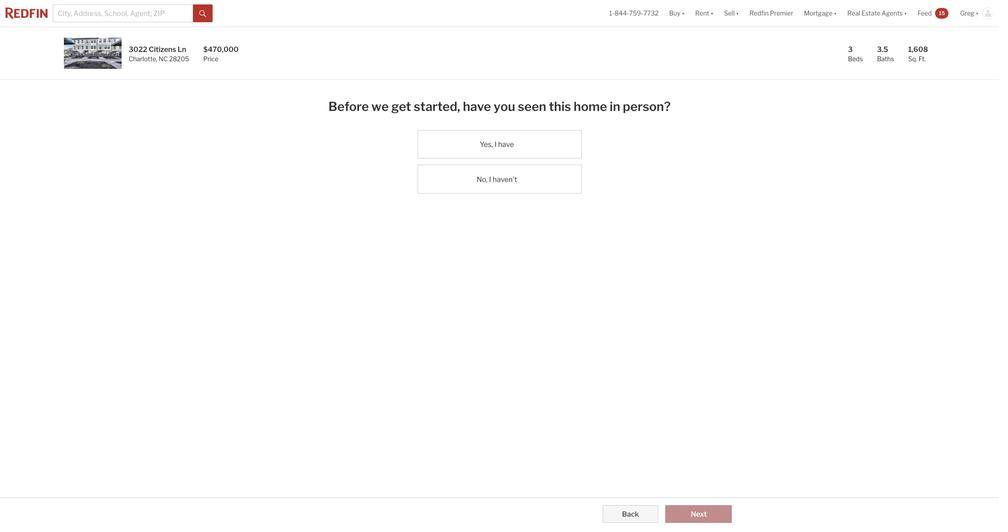 Task type: vqa. For each thing, say whether or not it's contained in the screenshot.
the left 'Why'
no



Task type: locate. For each thing, give the bounding box(es) containing it.
▾ inside dropdown button
[[904, 9, 907, 17]]

before we get started, have you seen this home in person?
[[328, 99, 671, 114]]

redfin
[[750, 9, 769, 17]]

1-844-759-7732 link
[[609, 9, 659, 17]]

real estate agents ▾ link
[[848, 0, 907, 27]]

buy ▾
[[669, 9, 685, 17]]

this
[[549, 99, 571, 114]]

before we get started, have you seen this home in person?. required field. element
[[328, 94, 671, 116]]

nc
[[159, 55, 168, 63]]

1 vertical spatial i
[[489, 175, 491, 184]]

charlotte
[[129, 55, 156, 63]]

1 ▾ from the left
[[682, 9, 685, 17]]

rent ▾ button
[[695, 0, 714, 27]]

3.5
[[877, 45, 888, 54]]

▾ for sell ▾
[[736, 9, 739, 17]]

28205
[[169, 55, 189, 63]]

sell ▾ button
[[719, 0, 744, 27]]

no, i haven't
[[477, 175, 517, 184]]

rent ▾
[[695, 9, 714, 17]]

i right yes,
[[495, 140, 497, 149]]

1,608
[[908, 45, 928, 54]]

5 ▾ from the left
[[904, 9, 907, 17]]

submit search image
[[199, 10, 206, 17]]

have
[[463, 99, 491, 114], [498, 140, 514, 149]]

mortgage
[[804, 9, 833, 17]]

no,
[[477, 175, 488, 184]]

rent ▾ button
[[690, 0, 719, 27]]

greg
[[960, 9, 975, 17]]

0 horizontal spatial i
[[489, 175, 491, 184]]

next
[[691, 510, 707, 518]]

feed
[[918, 9, 932, 17]]

0 horizontal spatial have
[[463, 99, 491, 114]]

1-844-759-7732
[[609, 9, 659, 17]]

6 ▾ from the left
[[976, 9, 979, 17]]

4 ▾ from the left
[[834, 9, 837, 17]]

i right no,
[[489, 175, 491, 184]]

0 vertical spatial have
[[463, 99, 491, 114]]

have right yes,
[[498, 140, 514, 149]]

get
[[391, 99, 411, 114]]

▾ right greg
[[976, 9, 979, 17]]

▾ for buy ▾
[[682, 9, 685, 17]]

3022 citizens ln charlotte , nc 28205
[[129, 45, 189, 63]]

7732
[[644, 9, 659, 17]]

▾ right rent
[[711, 9, 714, 17]]

$470,000
[[203, 45, 239, 54]]

person?
[[623, 99, 671, 114]]

price
[[203, 55, 218, 63]]

started,
[[414, 99, 460, 114]]

▾ right sell
[[736, 9, 739, 17]]

buy ▾ button
[[664, 0, 690, 27]]

▾ right mortgage
[[834, 9, 837, 17]]

▾ for rent ▾
[[711, 9, 714, 17]]

3 ▾ from the left
[[736, 9, 739, 17]]

have left you
[[463, 99, 491, 114]]

ln
[[178, 45, 186, 54]]

1 horizontal spatial i
[[495, 140, 497, 149]]

2 ▾ from the left
[[711, 9, 714, 17]]

▾ right buy
[[682, 9, 685, 17]]

City, Address, School, Agent, ZIP search field
[[53, 4, 193, 22]]

▾
[[682, 9, 685, 17], [711, 9, 714, 17], [736, 9, 739, 17], [834, 9, 837, 17], [904, 9, 907, 17], [976, 9, 979, 17]]

1 horizontal spatial have
[[498, 140, 514, 149]]

agents
[[882, 9, 903, 17]]

mortgage ▾
[[804, 9, 837, 17]]

i
[[495, 140, 497, 149], [489, 175, 491, 184]]

citizens
[[149, 45, 176, 54]]

▾ right agents
[[904, 9, 907, 17]]

1,608 sq. ft.
[[908, 45, 928, 63]]

0 vertical spatial i
[[495, 140, 497, 149]]

▾ for greg ▾
[[976, 9, 979, 17]]



Task type: describe. For each thing, give the bounding box(es) containing it.
seen
[[518, 99, 546, 114]]

real estate agents ▾ button
[[842, 0, 912, 27]]

greg ▾
[[960, 9, 979, 17]]

baths
[[877, 55, 894, 63]]

you
[[494, 99, 515, 114]]

mortgage ▾ button
[[799, 0, 842, 27]]

we
[[371, 99, 389, 114]]

1 vertical spatial have
[[498, 140, 514, 149]]

in
[[610, 99, 620, 114]]

home
[[574, 99, 607, 114]]

back
[[622, 510, 639, 518]]

3
[[848, 45, 853, 54]]

,
[[156, 55, 157, 63]]

sell ▾
[[724, 9, 739, 17]]

rent
[[695, 9, 709, 17]]

1-
[[609, 9, 615, 17]]

beds
[[848, 55, 863, 63]]

$470,000 price
[[203, 45, 239, 63]]

buy
[[669, 9, 681, 17]]

sq.
[[908, 55, 917, 63]]

3.5 baths
[[877, 45, 894, 63]]

3 beds
[[848, 45, 863, 63]]

ft.
[[919, 55, 926, 63]]

sell
[[724, 9, 735, 17]]

redfin premier
[[750, 9, 793, 17]]

estate
[[862, 9, 881, 17]]

buy ▾ button
[[669, 0, 685, 27]]

3022
[[129, 45, 147, 54]]

yes,
[[480, 140, 493, 149]]

sell ▾ button
[[724, 0, 739, 27]]

back button
[[603, 505, 659, 523]]

real estate agents ▾
[[848, 9, 907, 17]]

mortgage ▾ button
[[804, 0, 837, 27]]

real
[[848, 9, 860, 17]]

before
[[328, 99, 369, 114]]

▾ for mortgage ▾
[[834, 9, 837, 17]]

haven't
[[493, 175, 517, 184]]

yes, i have
[[480, 140, 514, 149]]

next button
[[666, 505, 732, 523]]

redfin premier button
[[744, 0, 799, 27]]

759-
[[629, 9, 644, 17]]

i for have
[[495, 140, 497, 149]]

premier
[[770, 9, 793, 17]]

15
[[939, 10, 945, 16]]

i for haven't
[[489, 175, 491, 184]]

844-
[[615, 9, 629, 17]]



